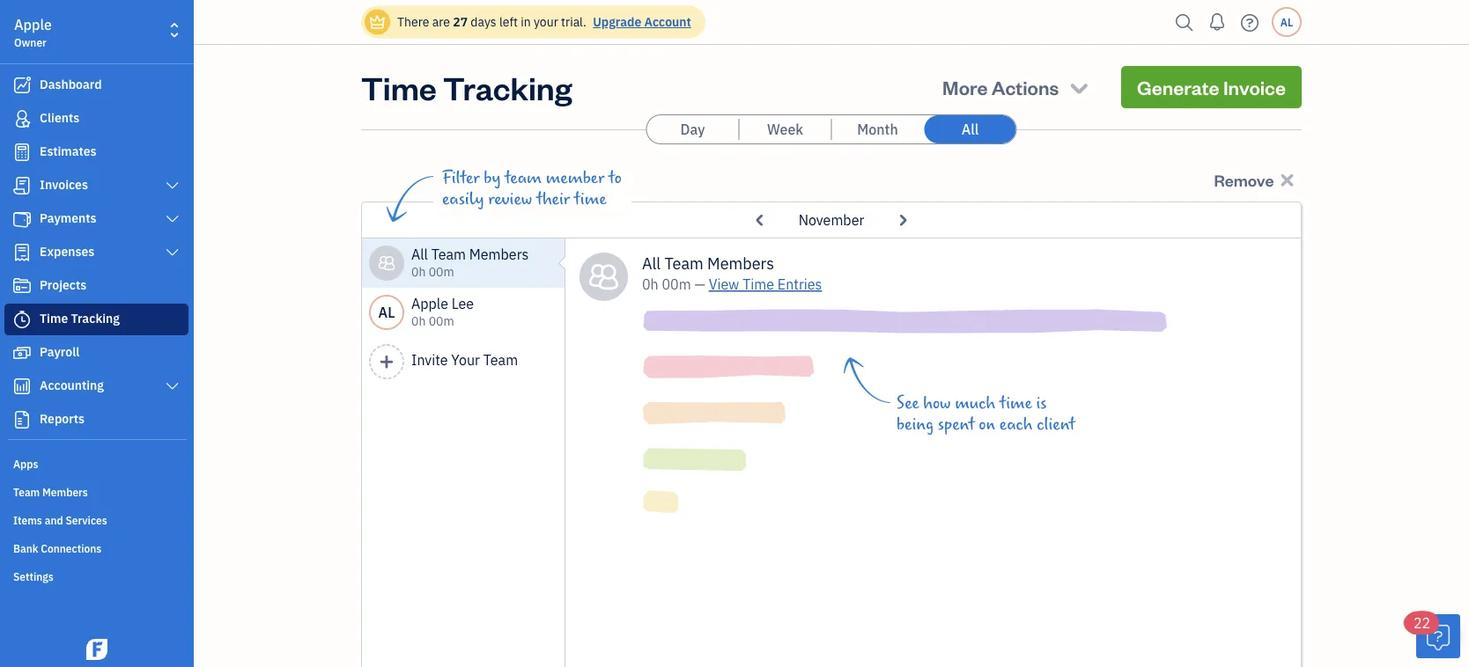 Task type: describe. For each thing, give the bounding box(es) containing it.
time inside see how much time is being spent on each client
[[1000, 394, 1032, 413]]

apps link
[[4, 450, 189, 477]]

team members link
[[4, 478, 189, 505]]

owner
[[14, 35, 47, 49]]

generate invoice button
[[1121, 66, 1302, 108]]

remove button
[[1210, 166, 1302, 195]]

invoices
[[40, 177, 88, 193]]

tracking inside main element
[[71, 311, 120, 327]]

0 vertical spatial tracking
[[443, 66, 572, 108]]

1 horizontal spatial time tracking
[[361, 66, 572, 108]]

month link
[[832, 115, 924, 144]]

week
[[767, 120, 803, 139]]

there are 27 days left in your trial. upgrade account
[[397, 14, 691, 30]]

projects link
[[4, 270, 189, 302]]

see how much time is being spent on each client
[[897, 394, 1075, 434]]

their
[[536, 189, 570, 209]]

team
[[505, 168, 542, 188]]

0h inside "apple lee 0h 00m"
[[411, 313, 426, 329]]

being
[[897, 415, 934, 434]]

crown image
[[368, 13, 387, 31]]

00m for all team members 0h 00m — view time entries
[[662, 275, 691, 294]]

month
[[857, 120, 898, 139]]

chevron large down image for invoices
[[164, 179, 181, 193]]

team inside "all team members 0h 00m — view time entries"
[[665, 253, 704, 274]]

remove
[[1214, 170, 1274, 191]]

chevron large down image for payments
[[164, 212, 181, 226]]

members for all team members 0h 00m — view time entries
[[707, 253, 774, 274]]

payments link
[[4, 203, 189, 235]]

main element
[[0, 0, 238, 668]]

in
[[521, 14, 531, 30]]

apple lee 0h 00m
[[411, 295, 474, 329]]

payment image
[[11, 211, 33, 228]]

how
[[923, 394, 951, 413]]

team inside all team members 0h 00m
[[431, 245, 466, 264]]

expenses link
[[4, 237, 189, 269]]

filter
[[442, 168, 480, 188]]

week link
[[739, 115, 831, 144]]

payroll link
[[4, 337, 189, 369]]

apple owner
[[14, 15, 52, 49]]

more actions button
[[927, 66, 1107, 108]]

day link
[[647, 115, 739, 144]]

22
[[1414, 614, 1431, 633]]

view time entries button
[[709, 274, 822, 295]]

expenses
[[40, 244, 94, 260]]

time tracking link
[[4, 304, 189, 336]]

connections
[[41, 542, 102, 556]]

members inside "link"
[[42, 485, 88, 499]]

member
[[546, 168, 605, 188]]

payments
[[40, 210, 96, 226]]

november
[[799, 211, 864, 229]]

27
[[453, 14, 468, 30]]

00m for all team members 0h 00m
[[429, 264, 454, 280]]

clients
[[40, 110, 79, 126]]

trial.
[[561, 14, 587, 30]]

reports
[[40, 411, 85, 427]]

much
[[955, 394, 996, 413]]

apple for lee
[[411, 295, 448, 313]]

days
[[471, 14, 496, 30]]

all for all team members 0h 00m
[[411, 245, 428, 264]]

invoice
[[1223, 74, 1286, 100]]

bank
[[13, 542, 38, 556]]

and
[[45, 514, 63, 528]]

reports link
[[4, 404, 189, 436]]

each
[[1000, 415, 1033, 434]]

generate
[[1137, 74, 1220, 100]]

invite your team button
[[362, 337, 566, 387]]

al button
[[1272, 7, 1302, 37]]

plus image
[[379, 354, 395, 370]]

team inside "link"
[[13, 485, 40, 499]]

chevrondown image
[[1067, 75, 1091, 100]]

time inside main element
[[40, 311, 68, 327]]

expense image
[[11, 244, 33, 262]]

on
[[979, 415, 996, 434]]

timer image
[[11, 311, 33, 329]]

view
[[709, 275, 739, 294]]

upgrade account link
[[589, 14, 691, 30]]

review
[[488, 189, 532, 209]]

items and services link
[[4, 507, 189, 533]]

estimates link
[[4, 137, 189, 168]]

times image
[[1277, 170, 1298, 190]]

bank connections link
[[4, 535, 189, 561]]

all team members 0h 00m
[[411, 245, 529, 280]]

your
[[534, 14, 558, 30]]

al inside dropdown button
[[1281, 15, 1293, 29]]

estimates
[[40, 143, 97, 159]]

invite your team
[[411, 351, 518, 370]]



Task type: vqa. For each thing, say whether or not it's contained in the screenshot.
Owner at the left top of the page
yes



Task type: locate. For each thing, give the bounding box(es) containing it.
apps
[[13, 457, 38, 471]]

members
[[469, 245, 529, 264], [707, 253, 774, 274], [42, 485, 88, 499]]

all for all team members 0h 00m — view time entries
[[642, 253, 661, 274]]

al down users image
[[378, 303, 395, 322]]

all inside "all team members 0h 00m — view time entries"
[[642, 253, 661, 274]]

team up lee
[[431, 245, 466, 264]]

apple inside "apple lee 0h 00m"
[[411, 295, 448, 313]]

team up —
[[665, 253, 704, 274]]

00m inside "all team members 0h 00m — view time entries"
[[662, 275, 691, 294]]

members for all team members 0h 00m
[[469, 245, 529, 264]]

team inside button
[[483, 351, 518, 370]]

tracking down projects link
[[71, 311, 120, 327]]

time tracking down 27
[[361, 66, 572, 108]]

00m left —
[[662, 275, 691, 294]]

resource center badge image
[[1416, 615, 1461, 659]]

0 horizontal spatial tracking
[[71, 311, 120, 327]]

00m inside "apple lee 0h 00m"
[[429, 313, 454, 329]]

members up 'items and services'
[[42, 485, 88, 499]]

client
[[1037, 415, 1075, 434]]

0h for all team members 0h 00m
[[411, 264, 426, 280]]

accounting link
[[4, 371, 189, 403]]

dashboard image
[[11, 77, 33, 94]]

2 horizontal spatial time
[[743, 275, 774, 294]]

00m up invite
[[429, 313, 454, 329]]

all inside all team members 0h 00m
[[411, 245, 428, 264]]

22 button
[[1405, 612, 1461, 659]]

apple
[[14, 15, 52, 34], [411, 295, 448, 313]]

0h inside "all team members 0h 00m — view time entries"
[[642, 275, 659, 294]]

generate invoice
[[1137, 74, 1286, 100]]

0h up invite
[[411, 313, 426, 329]]

chart image
[[11, 378, 33, 396]]

all for all
[[962, 120, 979, 139]]

members down review
[[469, 245, 529, 264]]

left
[[499, 14, 518, 30]]

apple up owner
[[14, 15, 52, 34]]

day
[[681, 120, 705, 139]]

accounting
[[40, 377, 104, 394]]

are
[[432, 14, 450, 30]]

invoice image
[[11, 177, 33, 195]]

time tracking inside main element
[[40, 311, 120, 327]]

dashboard
[[40, 76, 102, 92]]

apple inside main element
[[14, 15, 52, 34]]

0h inside all team members 0h 00m
[[411, 264, 426, 280]]

services
[[66, 514, 107, 528]]

team
[[431, 245, 466, 264], [665, 253, 704, 274], [483, 351, 518, 370], [13, 485, 40, 499]]

1 horizontal spatial al
[[1281, 15, 1293, 29]]

members inside "all team members 0h 00m — view time entries"
[[707, 253, 774, 274]]

members up the view
[[707, 253, 774, 274]]

settings
[[13, 570, 54, 584]]

entries
[[778, 275, 822, 294]]

0 horizontal spatial al
[[378, 303, 395, 322]]

1 horizontal spatial time
[[1000, 394, 1032, 413]]

team right your
[[483, 351, 518, 370]]

time tracking
[[361, 66, 572, 108], [40, 311, 120, 327]]

see
[[897, 394, 919, 413]]

users image
[[378, 253, 396, 274]]

1 vertical spatial time
[[743, 275, 774, 294]]

tracking down left
[[443, 66, 572, 108]]

0 vertical spatial chevron large down image
[[164, 179, 181, 193]]

1 horizontal spatial members
[[469, 245, 529, 264]]

bank connections
[[13, 542, 102, 556]]

all
[[962, 120, 979, 139], [411, 245, 428, 264], [642, 253, 661, 274]]

0h left —
[[642, 275, 659, 294]]

0h for all team members 0h 00m — view time entries
[[642, 275, 659, 294]]

chevron large down image down estimates 'link'
[[164, 179, 181, 193]]

0 horizontal spatial all
[[411, 245, 428, 264]]

0h right users image
[[411, 264, 426, 280]]

money image
[[11, 344, 33, 362]]

1 horizontal spatial all
[[642, 253, 661, 274]]

time up the each
[[1000, 394, 1032, 413]]

team members
[[13, 485, 88, 499]]

0 horizontal spatial members
[[42, 485, 88, 499]]

1 horizontal spatial time
[[361, 66, 437, 108]]

invoices link
[[4, 170, 189, 202]]

time
[[574, 189, 607, 209], [1000, 394, 1032, 413]]

2 vertical spatial time
[[40, 311, 68, 327]]

al right go to help "image" on the right of the page
[[1281, 15, 1293, 29]]

report image
[[11, 411, 33, 429]]

0 vertical spatial time tracking
[[361, 66, 572, 108]]

payroll
[[40, 344, 80, 360]]

apple left lee
[[411, 295, 448, 313]]

to
[[609, 168, 622, 188]]

0 horizontal spatial time
[[574, 189, 607, 209]]

go to help image
[[1236, 9, 1264, 36]]

members inside all team members 0h 00m
[[469, 245, 529, 264]]

upgrade
[[593, 14, 642, 30]]

easily
[[442, 189, 484, 209]]

chevron large down image inside expenses link
[[164, 246, 181, 260]]

apple for owner
[[14, 15, 52, 34]]

time down there
[[361, 66, 437, 108]]

1 vertical spatial time
[[1000, 394, 1032, 413]]

time right the view
[[743, 275, 774, 294]]

actions
[[992, 74, 1059, 100]]

your
[[451, 351, 480, 370]]

there
[[397, 14, 429, 30]]

all link
[[924, 115, 1016, 144]]

0 horizontal spatial time
[[40, 311, 68, 327]]

dashboard link
[[4, 70, 189, 101]]

filter by team member to easily review their time
[[442, 168, 622, 209]]

invite
[[411, 351, 448, 370]]

00m
[[429, 264, 454, 280], [662, 275, 691, 294], [429, 313, 454, 329]]

2 vertical spatial chevron large down image
[[164, 246, 181, 260]]

more actions
[[943, 74, 1059, 100]]

time inside filter by team member to easily review their time
[[574, 189, 607, 209]]

projects
[[40, 277, 87, 293]]

chevron large down image
[[164, 380, 181, 394]]

0 vertical spatial al
[[1281, 15, 1293, 29]]

lee
[[452, 295, 474, 313]]

previous month image
[[749, 206, 772, 234]]

by
[[484, 168, 501, 188]]

0 horizontal spatial apple
[[14, 15, 52, 34]]

1 horizontal spatial apple
[[411, 295, 448, 313]]

0 horizontal spatial time tracking
[[40, 311, 120, 327]]

3 chevron large down image from the top
[[164, 246, 181, 260]]

time down member
[[574, 189, 607, 209]]

tracking
[[443, 66, 572, 108], [71, 311, 120, 327]]

00m up lee
[[429, 264, 454, 280]]

2 chevron large down image from the top
[[164, 212, 181, 226]]

client image
[[11, 110, 33, 128]]

time tracking down projects link
[[40, 311, 120, 327]]

items and services
[[13, 514, 107, 528]]

al
[[1281, 15, 1293, 29], [378, 303, 395, 322]]

account
[[644, 14, 691, 30]]

0 vertical spatial time
[[361, 66, 437, 108]]

—
[[694, 275, 705, 294]]

0h
[[411, 264, 426, 280], [642, 275, 659, 294], [411, 313, 426, 329]]

all team members 0h 00m — view time entries
[[642, 253, 822, 294]]

2 horizontal spatial all
[[962, 120, 979, 139]]

chevron large down image down invoices link
[[164, 212, 181, 226]]

settings link
[[4, 563, 189, 589]]

2 horizontal spatial members
[[707, 253, 774, 274]]

search image
[[1171, 9, 1199, 36]]

1 vertical spatial apple
[[411, 295, 448, 313]]

1 chevron large down image from the top
[[164, 179, 181, 193]]

time inside "all team members 0h 00m — view time entries"
[[743, 275, 774, 294]]

00m inside all team members 0h 00m
[[429, 264, 454, 280]]

chevron large down image up projects link
[[164, 246, 181, 260]]

0 vertical spatial apple
[[14, 15, 52, 34]]

1 vertical spatial time tracking
[[40, 311, 120, 327]]

1 vertical spatial chevron large down image
[[164, 212, 181, 226]]

chevron large down image
[[164, 179, 181, 193], [164, 212, 181, 226], [164, 246, 181, 260]]

is
[[1036, 394, 1047, 413]]

time right timer image
[[40, 311, 68, 327]]

freshbooks image
[[83, 640, 111, 661]]

1 vertical spatial tracking
[[71, 311, 120, 327]]

spent
[[938, 415, 975, 434]]

clients link
[[4, 103, 189, 135]]

more
[[943, 74, 988, 100]]

estimate image
[[11, 144, 33, 161]]

0 vertical spatial time
[[574, 189, 607, 209]]

next month image
[[891, 206, 914, 234]]

chevron large down image for expenses
[[164, 246, 181, 260]]

items
[[13, 514, 42, 528]]

team down apps
[[13, 485, 40, 499]]

1 horizontal spatial tracking
[[443, 66, 572, 108]]

chevron large down image inside payments link
[[164, 212, 181, 226]]

project image
[[11, 277, 33, 295]]

1 vertical spatial al
[[378, 303, 395, 322]]

notifications image
[[1203, 4, 1231, 40]]



